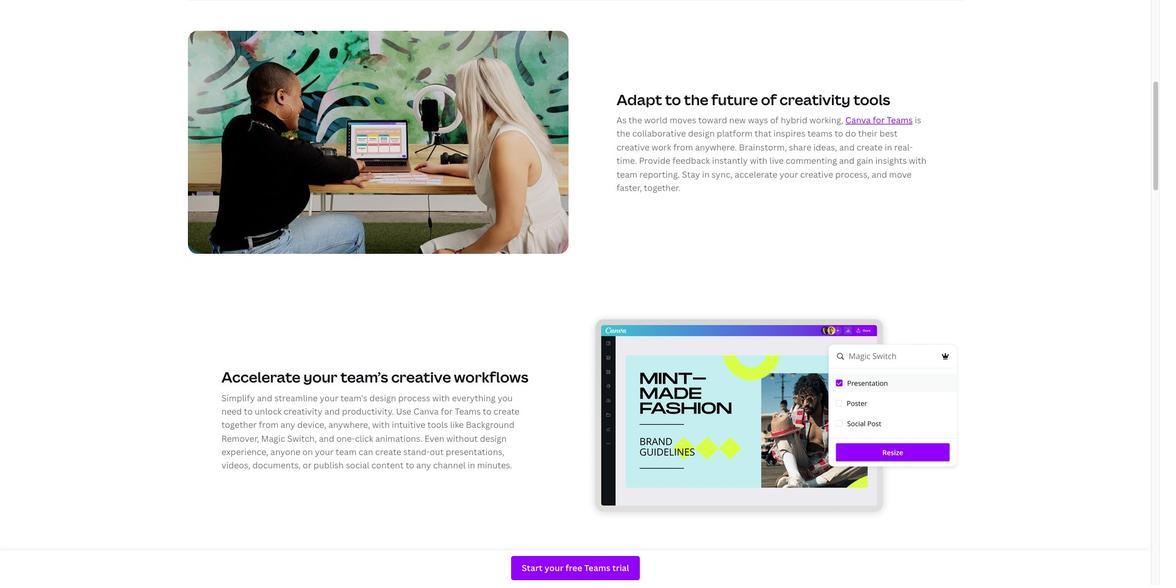Task type: vqa. For each thing, say whether or not it's contained in the screenshot.
Explore our templates Check out our range of fully customizable templates to get you started.
no



Task type: locate. For each thing, give the bounding box(es) containing it.
0 horizontal spatial creativity
[[284, 406, 323, 417]]

creativity up "working,"
[[780, 89, 851, 109]]

0 vertical spatial canva
[[846, 114, 871, 126]]

1 vertical spatial of
[[770, 114, 779, 126]]

working,
[[810, 114, 844, 126]]

channel
[[433, 460, 466, 471]]

create down you
[[494, 406, 520, 417]]

creative
[[617, 141, 650, 153], [801, 168, 834, 180], [391, 367, 451, 387]]

1 horizontal spatial in
[[702, 168, 710, 180]]

0 vertical spatial of
[[761, 89, 777, 109]]

streamline
[[275, 392, 318, 403]]

of
[[761, 89, 777, 109], [770, 114, 779, 126]]

0 vertical spatial creative
[[617, 141, 650, 153]]

0 horizontal spatial canva
[[414, 406, 439, 417]]

with right process
[[433, 392, 450, 403]]

teams
[[808, 128, 833, 139]]

hybrid
[[781, 114, 808, 126]]

real-
[[895, 141, 913, 153]]

is
[[915, 114, 922, 126]]

the for world
[[629, 114, 642, 126]]

to left do at the top right of the page
[[835, 128, 844, 139]]

click
[[355, 433, 373, 444]]

creativity
[[780, 89, 851, 109], [284, 406, 323, 417]]

any up switch,
[[281, 419, 295, 431]]

the down as
[[617, 128, 630, 139]]

1 vertical spatial creativity
[[284, 406, 323, 417]]

with down real-
[[909, 155, 927, 166]]

1 horizontal spatial any
[[417, 460, 431, 471]]

and left the 'one-'
[[319, 433, 334, 444]]

and
[[840, 141, 855, 153], [839, 155, 855, 166], [872, 168, 887, 180], [257, 392, 272, 403], [325, 406, 340, 417], [319, 433, 334, 444]]

canva inside the "accelerate your team's creative workflows simplify and streamline your team's design process with everything you need to unlock creativity and productivity. use canva for teams to create together from any device, anywhere, with intuitive tools like background remover, magic switch, and one-click animations. even without design experience, anyone on your team can create stand-out presentations, videos, documents, or publish social content to any channel in minutes."
[[414, 406, 439, 417]]

any down stand- on the left bottom of the page
[[417, 460, 431, 471]]

canva up do at the top right of the page
[[846, 114, 871, 126]]

design up productivity.
[[370, 392, 396, 403]]

2 horizontal spatial design
[[688, 128, 715, 139]]

toward
[[699, 114, 727, 126]]

without
[[447, 433, 478, 444]]

for up best
[[873, 114, 885, 126]]

your
[[780, 168, 799, 180], [304, 367, 338, 387], [320, 392, 339, 403], [315, 446, 334, 458]]

design inside "is the collaborative design platform that inspires teams to do their best creative work from anywhere. brainstorm, share ideas, and create in real- time. provide feedback instantly with live commenting and gain insights with team reporting. stay in sync, accelerate your creative process, and move faster, together."
[[688, 128, 715, 139]]

that
[[755, 128, 772, 139]]

1 horizontal spatial design
[[480, 433, 507, 444]]

1 horizontal spatial teams
[[887, 114, 913, 126]]

canva down process
[[414, 406, 439, 417]]

0 vertical spatial team's
[[341, 367, 388, 387]]

do
[[846, 128, 856, 139]]

even
[[425, 433, 445, 444]]

and up the 'unlock'
[[257, 392, 272, 403]]

creativity down streamline
[[284, 406, 323, 417]]

1 vertical spatial tools
[[428, 419, 448, 431]]

new
[[729, 114, 746, 126]]

adapt
[[617, 89, 662, 109]]

0 horizontal spatial for
[[441, 406, 453, 417]]

the inside "is the collaborative design platform that inspires teams to do their best creative work from anywhere. brainstorm, share ideas, and create in real- time. provide feedback instantly with live commenting and gain insights with team reporting. stay in sync, accelerate your creative process, and move faster, together."
[[617, 128, 630, 139]]

0 horizontal spatial tools
[[428, 419, 448, 431]]

team's
[[341, 367, 388, 387], [341, 392, 368, 403]]

team down the 'one-'
[[336, 446, 357, 458]]

1 vertical spatial creative
[[801, 168, 834, 180]]

as the world moves toward new ways of hybrid working, canva for teams
[[617, 114, 913, 126]]

canva
[[846, 114, 871, 126], [414, 406, 439, 417]]

0 horizontal spatial any
[[281, 419, 295, 431]]

team down time.
[[617, 168, 638, 180]]

2 horizontal spatial create
[[857, 141, 883, 153]]

0 horizontal spatial teams
[[455, 406, 481, 417]]

your down live
[[780, 168, 799, 180]]

for up like
[[441, 406, 453, 417]]

2 horizontal spatial in
[[885, 141, 893, 153]]

design down the toward
[[688, 128, 715, 139]]

of up as the world moves toward new ways of hybrid working, canva for teams
[[761, 89, 777, 109]]

0 horizontal spatial team
[[336, 446, 357, 458]]

2 vertical spatial the
[[617, 128, 630, 139]]

in down best
[[885, 141, 893, 153]]

together.
[[644, 182, 681, 193]]

to
[[665, 89, 681, 109], [835, 128, 844, 139], [244, 406, 253, 417], [483, 406, 492, 417], [406, 460, 415, 471]]

2 vertical spatial in
[[468, 460, 475, 471]]

2 team's from the top
[[341, 392, 368, 403]]

background
[[466, 419, 515, 431]]

process,
[[836, 168, 870, 180]]

2 vertical spatial create
[[375, 446, 401, 458]]

anywhere.
[[695, 141, 737, 153]]

1 vertical spatial for
[[441, 406, 453, 417]]

create down their
[[857, 141, 883, 153]]

1 team's from the top
[[341, 367, 388, 387]]

teams down everything
[[455, 406, 481, 417]]

platform
[[717, 128, 753, 139]]

0 vertical spatial team
[[617, 168, 638, 180]]

0 vertical spatial create
[[857, 141, 883, 153]]

0 vertical spatial for
[[873, 114, 885, 126]]

accelerate
[[222, 367, 301, 387]]

as
[[617, 114, 627, 126]]

with
[[750, 155, 768, 166], [909, 155, 927, 166], [433, 392, 450, 403], [372, 419, 390, 431]]

create
[[857, 141, 883, 153], [494, 406, 520, 417], [375, 446, 401, 458]]

creative down commenting on the right of the page
[[801, 168, 834, 180]]

the right as
[[629, 114, 642, 126]]

0 vertical spatial from
[[674, 141, 693, 153]]

tools
[[854, 89, 891, 109], [428, 419, 448, 431]]

any
[[281, 419, 295, 431], [417, 460, 431, 471]]

1 horizontal spatial team
[[617, 168, 638, 180]]

0 horizontal spatial creative
[[391, 367, 451, 387]]

creative up time.
[[617, 141, 650, 153]]

out
[[430, 446, 444, 458]]

0 horizontal spatial design
[[370, 392, 396, 403]]

from inside "is the collaborative design platform that inspires teams to do their best creative work from anywhere. brainstorm, share ideas, and create in real- time. provide feedback instantly with live commenting and gain insights with team reporting. stay in sync, accelerate your creative process, and move faster, together."
[[674, 141, 693, 153]]

0 vertical spatial creativity
[[780, 89, 851, 109]]

reporting.
[[640, 168, 680, 180]]

of right ways
[[770, 114, 779, 126]]

in down presentations,
[[468, 460, 475, 471]]

2 horizontal spatial creative
[[801, 168, 834, 180]]

from inside the "accelerate your team's creative workflows simplify and streamline your team's design process with everything you need to unlock creativity and productivity. use canva for teams to create together from any device, anywhere, with intuitive tools like background remover, magic switch, and one-click animations. even without design experience, anyone on your team can create stand-out presentations, videos, documents, or publish social content to any channel in minutes."
[[259, 419, 279, 431]]

1 horizontal spatial from
[[674, 141, 693, 153]]

share
[[789, 141, 812, 153]]

1 horizontal spatial canva
[[846, 114, 871, 126]]

need
[[222, 406, 242, 417]]

1 horizontal spatial creativity
[[780, 89, 851, 109]]

in
[[885, 141, 893, 153], [702, 168, 710, 180], [468, 460, 475, 471]]

design down 'background'
[[480, 433, 507, 444]]

team
[[617, 168, 638, 180], [336, 446, 357, 458]]

1 vertical spatial team
[[336, 446, 357, 458]]

the
[[684, 89, 709, 109], [629, 114, 642, 126], [617, 128, 630, 139]]

content
[[372, 460, 404, 471]]

0 horizontal spatial in
[[468, 460, 475, 471]]

0 horizontal spatial from
[[259, 419, 279, 431]]

ideas,
[[814, 141, 837, 153]]

use
[[396, 406, 412, 417]]

0 vertical spatial tools
[[854, 89, 891, 109]]

anyone
[[271, 446, 301, 458]]

from up feedback
[[674, 141, 693, 153]]

presentations,
[[446, 446, 505, 458]]

tools up even
[[428, 419, 448, 431]]

in right stay
[[702, 168, 710, 180]]

for
[[873, 114, 885, 126], [441, 406, 453, 417]]

device,
[[297, 419, 326, 431]]

canva for teams link
[[846, 114, 913, 126]]

1 horizontal spatial create
[[494, 406, 520, 417]]

for inside the "accelerate your team's creative workflows simplify and streamline your team's design process with everything you need to unlock creativity and productivity. use canva for teams to create together from any device, anywhere, with intuitive tools like background remover, magic switch, and one-click animations. even without design experience, anyone on your team can create stand-out presentations, videos, documents, or publish social content to any channel in minutes."
[[441, 406, 453, 417]]

1 vertical spatial from
[[259, 419, 279, 431]]

teams up best
[[887, 114, 913, 126]]

time.
[[617, 155, 637, 166]]

1 vertical spatial any
[[417, 460, 431, 471]]

0 vertical spatial any
[[281, 419, 295, 431]]

design
[[688, 128, 715, 139], [370, 392, 396, 403], [480, 433, 507, 444]]

creative up process
[[391, 367, 451, 387]]

teams
[[887, 114, 913, 126], [455, 406, 481, 417]]

1 horizontal spatial creative
[[617, 141, 650, 153]]

to up 'background'
[[483, 406, 492, 417]]

from down the 'unlock'
[[259, 419, 279, 431]]

0 vertical spatial teams
[[887, 114, 913, 126]]

tools inside the "accelerate your team's creative workflows simplify and streamline your team's design process with everything you need to unlock creativity and productivity. use canva for teams to create together from any device, anywhere, with intuitive tools like background remover, magic switch, and one-click animations. even without design experience, anyone on your team can create stand-out presentations, videos, documents, or publish social content to any channel in minutes."
[[428, 419, 448, 431]]

create up content
[[375, 446, 401, 458]]

tools up canva for teams link
[[854, 89, 891, 109]]

the up moves
[[684, 89, 709, 109]]

moves
[[670, 114, 697, 126]]

inspires
[[774, 128, 806, 139]]

feedback
[[673, 155, 710, 166]]

1 vertical spatial team's
[[341, 392, 368, 403]]

1 vertical spatial teams
[[455, 406, 481, 417]]

from
[[674, 141, 693, 153], [259, 419, 279, 431]]

accelerate
[[735, 168, 778, 180]]

creative inside the "accelerate your team's creative workflows simplify and streamline your team's design process with everything you need to unlock creativity and productivity. use canva for teams to create together from any device, anywhere, with intuitive tools like background remover, magic switch, and one-click animations. even without design experience, anyone on your team can create stand-out presentations, videos, documents, or publish social content to any channel in minutes."
[[391, 367, 451, 387]]

productivity.
[[342, 406, 394, 417]]

insights
[[876, 155, 907, 166]]

1 vertical spatial create
[[494, 406, 520, 417]]

0 vertical spatial design
[[688, 128, 715, 139]]

2 vertical spatial creative
[[391, 367, 451, 387]]

1 vertical spatial canva
[[414, 406, 439, 417]]

1 vertical spatial the
[[629, 114, 642, 126]]

instantly
[[712, 155, 748, 166]]



Task type: describe. For each thing, give the bounding box(es) containing it.
move
[[890, 168, 912, 180]]

provide
[[639, 155, 671, 166]]

to inside "is the collaborative design platform that inspires teams to do their best creative work from anywhere. brainstorm, share ideas, and create in real- time. provide feedback instantly with live commenting and gain insights with team reporting. stay in sync, accelerate your creative process, and move faster, together."
[[835, 128, 844, 139]]

and down insights in the right of the page
[[872, 168, 887, 180]]

and up anywhere,
[[325, 406, 340, 417]]

to up moves
[[665, 89, 681, 109]]

videos,
[[222, 460, 250, 471]]

world
[[644, 114, 668, 126]]

magic
[[261, 433, 285, 444]]

2 vertical spatial design
[[480, 433, 507, 444]]

to up together
[[244, 406, 253, 417]]

work
[[652, 141, 672, 153]]

team inside "is the collaborative design platform that inspires teams to do their best creative work from anywhere. brainstorm, share ideas, and create in real- time. provide feedback instantly with live commenting and gain insights with team reporting. stay in sync, accelerate your creative process, and move faster, together."
[[617, 168, 638, 180]]

process
[[398, 392, 430, 403]]

documents,
[[253, 460, 301, 471]]

with down productivity.
[[372, 419, 390, 431]]

brainstorm,
[[739, 141, 787, 153]]

in inside the "accelerate your team's creative workflows simplify and streamline your team's design process with everything you need to unlock creativity and productivity. use canva for teams to create together from any device, anywhere, with intuitive tools like background remover, magic switch, and one-click animations. even without design experience, anyone on your team can create stand-out presentations, videos, documents, or publish social content to any channel in minutes."
[[468, 460, 475, 471]]

publish
[[314, 460, 344, 471]]

on
[[303, 446, 313, 458]]

you
[[498, 392, 513, 403]]

team inside the "accelerate your team's creative workflows simplify and streamline your team's design process with everything you need to unlock creativity and productivity. use canva for teams to create together from any device, anywhere, with intuitive tools like background remover, magic switch, and one-click animations. even without design experience, anyone on your team can create stand-out presentations, videos, documents, or publish social content to any channel in minutes."
[[336, 446, 357, 458]]

accelerate your team's creative workflows simplify and streamline your team's design process with everything you need to unlock creativity and productivity. use canva for teams to create together from any device, anywhere, with intuitive tools like background remover, magic switch, and one-click animations. even without design experience, anyone on your team can create stand-out presentations, videos, documents, or publish social content to any channel in minutes.
[[222, 367, 529, 471]]

your up the publish
[[315, 446, 334, 458]]

gain
[[857, 155, 874, 166]]

remover,
[[222, 433, 259, 444]]

and down do at the top right of the page
[[840, 141, 855, 153]]

animations.
[[375, 433, 423, 444]]

1 vertical spatial in
[[702, 168, 710, 180]]

stay
[[682, 168, 700, 180]]

0 vertical spatial the
[[684, 89, 709, 109]]

their
[[858, 128, 878, 139]]

social
[[346, 460, 370, 471]]

or
[[303, 460, 312, 471]]

1 vertical spatial design
[[370, 392, 396, 403]]

switch,
[[287, 433, 317, 444]]

minutes.
[[477, 460, 512, 471]]

commenting
[[786, 155, 837, 166]]

teams inside the "accelerate your team's creative workflows simplify and streamline your team's design process with everything you need to unlock creativity and productivity. use canva for teams to create together from any device, anywhere, with intuitive tools like background remover, magic switch, and one-click animations. even without design experience, anyone on your team can create stand-out presentations, videos, documents, or publish social content to any channel in minutes."
[[455, 406, 481, 417]]

like
[[450, 419, 464, 431]]

your up streamline
[[304, 367, 338, 387]]

create inside "is the collaborative design platform that inspires teams to do their best creative work from anywhere. brainstorm, share ideas, and create in real- time. provide feedback instantly with live commenting and gain insights with team reporting. stay in sync, accelerate your creative process, and move faster, together."
[[857, 141, 883, 153]]

with up accelerate
[[750, 155, 768, 166]]

creativity inside the "accelerate your team's creative workflows simplify and streamline your team's design process with everything you need to unlock creativity and productivity. use canva for teams to create together from any device, anywhere, with intuitive tools like background remover, magic switch, and one-click animations. even without design experience, anyone on your team can create stand-out presentations, videos, documents, or publish social content to any channel in minutes."
[[284, 406, 323, 417]]

faster,
[[617, 182, 642, 193]]

one-
[[336, 433, 355, 444]]

best
[[880, 128, 898, 139]]

collaborative
[[633, 128, 686, 139]]

simplify
[[222, 392, 255, 403]]

experience,
[[222, 446, 268, 458]]

1 horizontal spatial for
[[873, 114, 885, 126]]

anywhere,
[[328, 419, 370, 431]]

stand-
[[404, 446, 430, 458]]

everything
[[452, 392, 496, 403]]

and up process,
[[839, 155, 855, 166]]

the for collaborative
[[617, 128, 630, 139]]

0 horizontal spatial create
[[375, 446, 401, 458]]

your inside "is the collaborative design platform that inspires teams to do their best creative work from anywhere. brainstorm, share ideas, and create in real- time. provide feedback instantly with live commenting and gain insights with team reporting. stay in sync, accelerate your creative process, and move faster, together."
[[780, 168, 799, 180]]

together
[[222, 419, 257, 431]]

can
[[359, 446, 373, 458]]

unlock
[[255, 406, 282, 417]]

intuitive
[[392, 419, 426, 431]]

future
[[712, 89, 758, 109]]

workflows
[[454, 367, 529, 387]]

adapt to the future of creativity tools
[[617, 89, 891, 109]]

0 vertical spatial in
[[885, 141, 893, 153]]

your up device,
[[320, 392, 339, 403]]

1 horizontal spatial tools
[[854, 89, 891, 109]]

is the collaborative design platform that inspires teams to do their best creative work from anywhere. brainstorm, share ideas, and create in real- time. provide feedback instantly with live commenting and gain insights with team reporting. stay in sync, accelerate your creative process, and move faster, together.
[[617, 114, 927, 193]]

to down stand- on the left bottom of the page
[[406, 460, 415, 471]]

live
[[770, 155, 784, 166]]

ways
[[748, 114, 768, 126]]

sync,
[[712, 168, 733, 180]]



